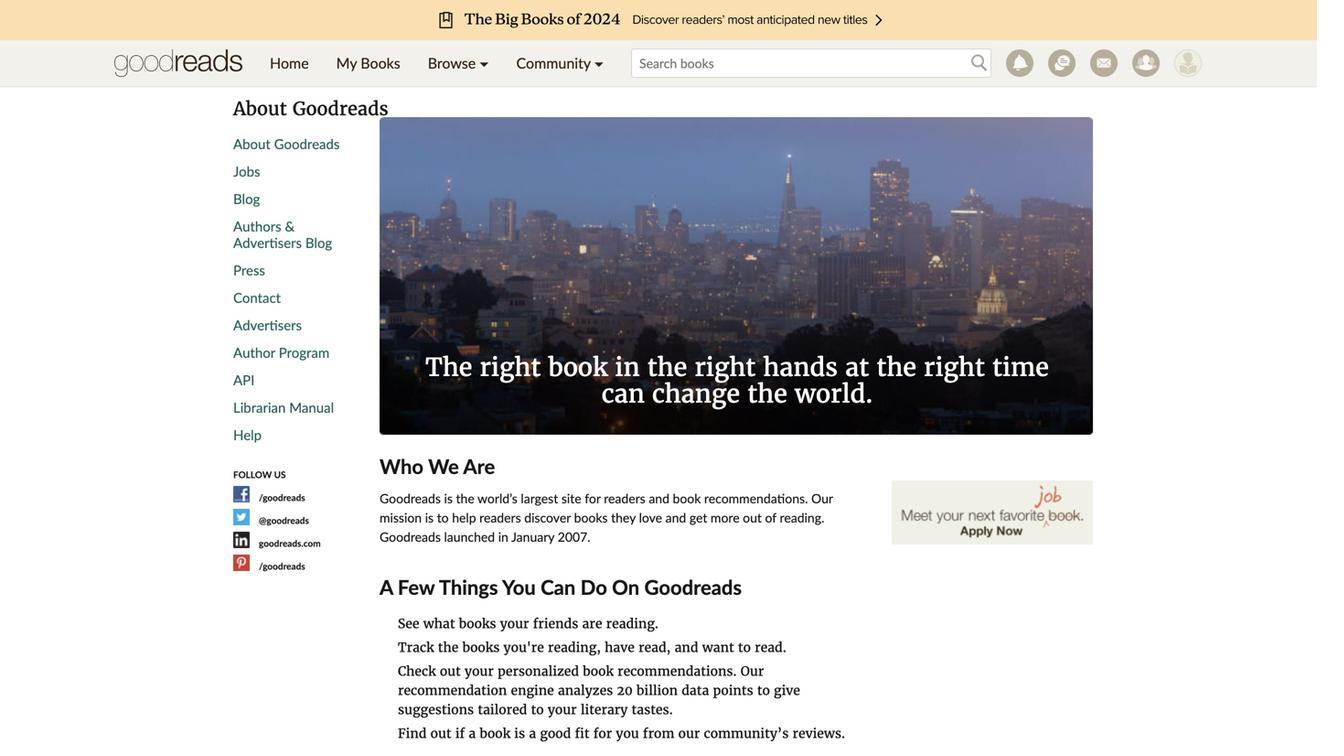 Task type: describe. For each thing, give the bounding box(es) containing it.
who
[[380, 454, 424, 478]]

see what books your friends are reading. track the books you're reading, have read, and want to read. check out your personalized book recommendations. our recommendation engine analyzes 20 billion data points to give suggestions tailored to your literary tastes. find out if a book is a good fit for you from our community's reviews.
[[398, 615, 846, 742]]

community
[[517, 54, 591, 72]]

menu containing home
[[256, 40, 618, 86]]

2007.
[[558, 529, 591, 545]]

goodreads is the world's largest site for readers and book recommendations. our mission is to help readers discover books they love and get more out of reading. goodreads launched in january 2007.
[[380, 491, 833, 545]]

0 horizontal spatial your
[[465, 663, 494, 679]]

recommendations. inside goodreads is the world's largest site for readers and book recommendations. our mission is to help readers discover books they love and get more out of reading. goodreads launched in january 2007.
[[705, 491, 808, 506]]

1 /goodreads from the top
[[259, 492, 305, 503]]

have
[[605, 639, 635, 656]]

api link
[[233, 372, 255, 388]]

api
[[233, 372, 255, 388]]

community's
[[704, 725, 789, 742]]

1 vertical spatial readers
[[480, 510, 521, 525]]

recommendations. inside see what books your friends are reading. track the books you're reading, have read, and want to read. check out your personalized book recommendations. our recommendation engine analyzes 20 billion data points to give suggestions tailored to your literary tastes. find out if a book is a good fit for you from our community's reviews.
[[618, 663, 737, 679]]

are
[[583, 615, 603, 632]]

at
[[846, 352, 870, 383]]

read,
[[639, 639, 671, 656]]

the right book in the right hands at the right time can change the world.
[[426, 352, 1049, 410]]

recommendation
[[398, 682, 507, 699]]

reading,
[[548, 639, 601, 656]]

things
[[439, 575, 498, 599]]

inbox image
[[1091, 49, 1118, 77]]

goodreads.com
[[259, 538, 321, 549]]

contact link
[[233, 289, 281, 306]]

1 about from the top
[[233, 97, 287, 120]]

more
[[711, 510, 740, 525]]

home link
[[256, 40, 323, 86]]

they
[[611, 510, 636, 525]]

2 a from the left
[[529, 725, 536, 742]]

tailored
[[478, 701, 527, 718]]

blog link
[[233, 190, 260, 207]]

launched
[[444, 529, 495, 545]]

give
[[774, 682, 801, 699]]

jobs link
[[233, 163, 260, 179]]

librarian manual link
[[233, 399, 334, 415]]

Search books text field
[[631, 49, 992, 78]]

2 /goodreads link from the top
[[233, 555, 305, 572]]

get
[[690, 510, 708, 525]]

site
[[562, 491, 582, 506]]

you
[[502, 575, 536, 599]]

my books link
[[323, 40, 414, 86]]

program
[[279, 344, 330, 361]]

my
[[336, 54, 357, 72]]

2 about goodreads from the top
[[233, 135, 340, 152]]

can
[[541, 575, 576, 599]]

browse ▾
[[428, 54, 489, 72]]

@goodreads
[[259, 515, 309, 526]]

help link
[[233, 426, 262, 443]]

are
[[463, 454, 495, 478]]

0 vertical spatial readers
[[604, 491, 646, 506]]

2 vertical spatial your
[[548, 701, 577, 718]]

in inside the right book in the right hands at the right time can change the world.
[[615, 352, 640, 383]]

see
[[398, 615, 420, 632]]

the right at
[[877, 352, 917, 383]]

do
[[581, 575, 608, 599]]

reviews.
[[793, 725, 846, 742]]

good
[[540, 725, 571, 742]]

1 a from the left
[[469, 725, 476, 742]]

you
[[616, 725, 639, 742]]

john smith image
[[1175, 49, 1203, 77]]

books inside goodreads is the world's largest site for readers and book recommendations. our mission is to help readers discover books they love and get more out of reading. goodreads launched in january 2007.
[[574, 510, 608, 525]]

check
[[398, 663, 436, 679]]

to left give
[[758, 682, 770, 699]]

press link
[[233, 262, 265, 278]]

analyzes
[[558, 682, 613, 699]]

hands
[[764, 352, 838, 383]]

of
[[766, 510, 777, 525]]

0 horizontal spatial blog
[[233, 190, 260, 207]]

fit
[[575, 725, 590, 742]]

january
[[512, 529, 555, 545]]

to left read.
[[738, 639, 751, 656]]

follow
[[233, 469, 272, 480]]

the
[[426, 352, 473, 383]]

2 advertisers from the top
[[233, 317, 302, 333]]

if
[[456, 725, 465, 742]]

2 vertical spatial books
[[463, 639, 500, 656]]

2 vertical spatial out
[[431, 725, 452, 742]]

the inside see what books your friends are reading. track the books you're reading, have read, and want to read. check out your personalized book recommendations. our recommendation engine analyzes 20 billion data points to give suggestions tailored to your literary tastes. find out if a book is a good fit for you from our community's reviews.
[[438, 639, 459, 656]]

1 /goodreads link from the top
[[233, 486, 305, 503]]

2 /goodreads from the top
[[259, 561, 305, 572]]

community ▾
[[517, 54, 604, 72]]

our inside see what books your friends are reading. track the books you're reading, have read, and want to read. check out your personalized book recommendations. our recommendation engine analyzes 20 billion data points to give suggestions tailored to your literary tastes. find out if a book is a good fit for you from our community's reviews.
[[741, 663, 764, 679]]

the left world.
[[748, 378, 788, 410]]

to down engine
[[531, 701, 544, 718]]

reading. inside see what books your friends are reading. track the books you're reading, have read, and want to read. check out your personalized book recommendations. our recommendation engine analyzes 20 billion data points to give suggestions tailored to your literary tastes. find out if a book is a good fit for you from our community's reviews.
[[606, 615, 659, 632]]

1 about goodreads from the top
[[233, 97, 389, 120]]

billion
[[637, 682, 678, 699]]

track
[[398, 639, 434, 656]]

find
[[398, 725, 427, 742]]

authors & advertisers blog link
[[233, 218, 332, 251]]

manual
[[289, 399, 334, 415]]

@goodreads link
[[233, 509, 309, 526]]

1 horizontal spatial your
[[500, 615, 529, 632]]



Task type: locate. For each thing, give the bounding box(es) containing it.
is down tailored
[[515, 725, 525, 742]]

from
[[643, 725, 675, 742]]

0 horizontal spatial readers
[[480, 510, 521, 525]]

recommendations. up 'of'
[[705, 491, 808, 506]]

authors
[[233, 218, 282, 234]]

0 horizontal spatial is
[[425, 510, 434, 525]]

authors & advertisers blog
[[233, 218, 332, 251]]

0 vertical spatial blog
[[233, 190, 260, 207]]

book inside the right book in the right hands at the right time can change the world.
[[549, 352, 608, 383]]

advertisers
[[233, 234, 302, 251], [233, 317, 302, 333]]

home
[[270, 54, 309, 72]]

1 horizontal spatial is
[[444, 491, 453, 506]]

1 horizontal spatial a
[[529, 725, 536, 742]]

1 vertical spatial about
[[233, 135, 271, 152]]

tastes.
[[632, 701, 673, 718]]

who we are
[[380, 454, 495, 478]]

1 vertical spatial books
[[459, 615, 496, 632]]

1 horizontal spatial ▾
[[595, 54, 604, 72]]

the
[[648, 352, 688, 383], [877, 352, 917, 383], [748, 378, 788, 410], [456, 491, 475, 506], [438, 639, 459, 656]]

0 vertical spatial in
[[615, 352, 640, 383]]

goodreads up mission
[[380, 491, 441, 506]]

community ▾ button
[[503, 40, 618, 86]]

readers up they
[[604, 491, 646, 506]]

your
[[500, 615, 529, 632], [465, 663, 494, 679], [548, 701, 577, 718]]

suggestions
[[398, 701, 474, 718]]

in inside goodreads is the world's largest site for readers and book recommendations. our mission is to help readers discover books they love and get more out of reading. goodreads launched in january 2007.
[[498, 529, 509, 545]]

we
[[428, 454, 459, 478]]

2 vertical spatial is
[[515, 725, 525, 742]]

love
[[639, 510, 663, 525]]

1 ▾ from the left
[[480, 54, 489, 72]]

discover
[[525, 510, 571, 525]]

about carousel 1 image
[[380, 117, 1094, 435]]

to
[[437, 510, 449, 525], [738, 639, 751, 656], [758, 682, 770, 699], [531, 701, 544, 718]]

goodreads up want
[[645, 575, 742, 599]]

0 vertical spatial /goodreads
[[259, 492, 305, 503]]

and left get
[[666, 510, 687, 525]]

about goodreads
[[233, 97, 389, 120], [233, 135, 340, 152]]

0 vertical spatial for
[[585, 491, 601, 506]]

goodreads down mission
[[380, 529, 441, 545]]

▾ for browse ▾
[[480, 54, 489, 72]]

books up 2007.
[[574, 510, 608, 525]]

2 vertical spatial and
[[675, 639, 699, 656]]

to left help
[[437, 510, 449, 525]]

a
[[380, 575, 393, 599]]

2 about from the top
[[233, 135, 271, 152]]

0 horizontal spatial a
[[469, 725, 476, 742]]

menu
[[256, 40, 618, 86]]

for right the site
[[585, 491, 601, 506]]

0 vertical spatial and
[[649, 491, 670, 506]]

blog right & on the left of the page
[[306, 234, 332, 251]]

1 vertical spatial our
[[741, 663, 764, 679]]

want
[[703, 639, 735, 656]]

3 right from the left
[[924, 352, 986, 383]]

1 vertical spatial out
[[440, 663, 461, 679]]

0 vertical spatial books
[[574, 510, 608, 525]]

0 vertical spatial is
[[444, 491, 453, 506]]

1 horizontal spatial in
[[615, 352, 640, 383]]

on
[[612, 575, 640, 599]]

1 vertical spatial /goodreads link
[[233, 555, 305, 572]]

contact
[[233, 289, 281, 306]]

my group discussions image
[[1049, 49, 1076, 77]]

about goodreads up jobs
[[233, 135, 340, 152]]

readers down 'world's'
[[480, 510, 521, 525]]

author
[[233, 344, 275, 361]]

and
[[649, 491, 670, 506], [666, 510, 687, 525], [675, 639, 699, 656]]

0 horizontal spatial in
[[498, 529, 509, 545]]

1 vertical spatial reading.
[[606, 615, 659, 632]]

1 horizontal spatial our
[[812, 491, 833, 506]]

▾ right community
[[595, 54, 604, 72]]

a few things you can do on goodreads
[[380, 575, 742, 599]]

2 horizontal spatial your
[[548, 701, 577, 718]]

goodreads down my
[[293, 97, 389, 120]]

read.
[[755, 639, 787, 656]]

1 horizontal spatial blog
[[306, 234, 332, 251]]

for inside goodreads is the world's largest site for readers and book recommendations. our mission is to help readers discover books they love and get more out of reading. goodreads launched in january 2007.
[[585, 491, 601, 506]]

0 vertical spatial about goodreads
[[233, 97, 389, 120]]

what
[[423, 615, 455, 632]]

in left change
[[615, 352, 640, 383]]

0 vertical spatial reading.
[[780, 510, 825, 525]]

for inside see what books your friends are reading. track the books you're reading, have read, and want to read. check out your personalized book recommendations. our recommendation engine analyzes 20 billion data points to give suggestions tailored to your literary tastes. find out if a book is a good fit for you from our community's reviews.
[[594, 725, 612, 742]]

friend requests image
[[1133, 49, 1160, 77]]

blog
[[233, 190, 260, 207], [306, 234, 332, 251]]

/goodreads down goodreads.com at the left bottom of the page
[[259, 561, 305, 572]]

right
[[480, 352, 541, 383], [695, 352, 756, 383], [924, 352, 986, 383]]

our
[[679, 725, 700, 742]]

few
[[398, 575, 435, 599]]

your up recommendation
[[465, 663, 494, 679]]

personalized
[[498, 663, 579, 679]]

1 advertisers from the top
[[233, 234, 302, 251]]

books down things
[[459, 615, 496, 632]]

is inside see what books your friends are reading. track the books you're reading, have read, and want to read. check out your personalized book recommendations. our recommendation engine analyzes 20 billion data points to give suggestions tailored to your literary tastes. find out if a book is a good fit for you from our community's reviews.
[[515, 725, 525, 742]]

largest
[[521, 491, 558, 506]]

to inside goodreads is the world's largest site for readers and book recommendations. our mission is to help readers discover books they love and get more out of reading. goodreads launched in january 2007.
[[437, 510, 449, 525]]

about goodreads up about goodreads link
[[233, 97, 389, 120]]

0 horizontal spatial ▾
[[480, 54, 489, 72]]

friends
[[533, 615, 579, 632]]

advertisers link
[[233, 317, 302, 333]]

your up you're
[[500, 615, 529, 632]]

0 vertical spatial about
[[233, 97, 287, 120]]

reading. up have
[[606, 615, 659, 632]]

browse
[[428, 54, 476, 72]]

about up about goodreads link
[[233, 97, 287, 120]]

the right 'can'
[[648, 352, 688, 383]]

blog down jobs link
[[233, 190, 260, 207]]

and inside see what books your friends are reading. track the books you're reading, have read, and want to read. check out your personalized book recommendations. our recommendation engine analyzes 20 billion data points to give suggestions tailored to your literary tastes. find out if a book is a good fit for you from our community's reviews.
[[675, 639, 699, 656]]

is up help
[[444, 491, 453, 506]]

the down what
[[438, 639, 459, 656]]

can
[[602, 378, 645, 410]]

recommendations. up data
[[618, 663, 737, 679]]

world's
[[478, 491, 518, 506]]

librarian
[[233, 399, 286, 415]]

readers
[[604, 491, 646, 506], [480, 510, 521, 525]]

/goodreads up @goodreads link
[[259, 492, 305, 503]]

change
[[652, 378, 740, 410]]

▾ right browse
[[480, 54, 489, 72]]

in
[[615, 352, 640, 383], [498, 529, 509, 545]]

world.
[[795, 378, 873, 410]]

about carousel 2 image
[[380, 117, 1094, 435]]

about goodreads link
[[233, 135, 340, 152]]

out inside goodreads is the world's largest site for readers and book recommendations. our mission is to help readers discover books they love and get more out of reading. goodreads launched in january 2007.
[[743, 510, 762, 525]]

books left you're
[[463, 639, 500, 656]]

1 vertical spatial in
[[498, 529, 509, 545]]

0 vertical spatial advertisers
[[233, 234, 302, 251]]

0 horizontal spatial right
[[480, 352, 541, 383]]

out
[[743, 510, 762, 525], [440, 663, 461, 679], [431, 725, 452, 742]]

and left want
[[675, 639, 699, 656]]

▾ for community ▾
[[595, 54, 604, 72]]

0 vertical spatial out
[[743, 510, 762, 525]]

blog inside the authors & advertisers blog
[[306, 234, 332, 251]]

out left if
[[431, 725, 452, 742]]

reading. inside goodreads is the world's largest site for readers and book recommendations. our mission is to help readers discover books they love and get more out of reading. goodreads launched in january 2007.
[[780, 510, 825, 525]]

your up good
[[548, 701, 577, 718]]

follow us
[[233, 469, 286, 480]]

&
[[285, 218, 295, 234]]

0 vertical spatial /goodreads link
[[233, 486, 305, 503]]

recommendations.
[[705, 491, 808, 506], [618, 663, 737, 679]]

/goodreads link
[[233, 486, 305, 503], [233, 555, 305, 572]]

in left the january at the left of page
[[498, 529, 509, 545]]

/goodreads link down 'follow us'
[[233, 486, 305, 503]]

0 vertical spatial your
[[500, 615, 529, 632]]

1 horizontal spatial readers
[[604, 491, 646, 506]]

1 vertical spatial and
[[666, 510, 687, 525]]

/goodreads link down 'goodreads.com' link
[[233, 555, 305, 572]]

reading. right 'of'
[[780, 510, 825, 525]]

book inside goodreads is the world's largest site for readers and book recommendations. our mission is to help readers discover books they love and get more out of reading. goodreads launched in january 2007.
[[673, 491, 701, 506]]

goodreads
[[293, 97, 389, 120], [274, 135, 340, 152], [380, 491, 441, 506], [380, 529, 441, 545], [645, 575, 742, 599]]

author program link
[[233, 344, 330, 361]]

20
[[617, 682, 633, 699]]

goodreads.com link
[[233, 532, 321, 549]]

about up jobs link
[[233, 135, 271, 152]]

1 vertical spatial blog
[[306, 234, 332, 251]]

1 vertical spatial is
[[425, 510, 434, 525]]

/goodreads
[[259, 492, 305, 503], [259, 561, 305, 572]]

1 right from the left
[[480, 352, 541, 383]]

0 horizontal spatial reading.
[[606, 615, 659, 632]]

books
[[361, 54, 401, 72]]

2 horizontal spatial right
[[924, 352, 986, 383]]

1 vertical spatial for
[[594, 725, 612, 742]]

is right mission
[[425, 510, 434, 525]]

author program
[[233, 344, 330, 361]]

Search for books to add to your shelves search field
[[631, 49, 992, 78]]

0 horizontal spatial our
[[741, 663, 764, 679]]

librarian manual
[[233, 399, 334, 415]]

2 right from the left
[[695, 352, 756, 383]]

1 horizontal spatial right
[[695, 352, 756, 383]]

engine
[[511, 682, 554, 699]]

1 vertical spatial advertisers
[[233, 317, 302, 333]]

advertisers up "press"
[[233, 234, 302, 251]]

0 vertical spatial our
[[812, 491, 833, 506]]

my books
[[336, 54, 401, 72]]

notifications image
[[1007, 49, 1034, 77]]

our
[[812, 491, 833, 506], [741, 663, 764, 679]]

goodreads down home link on the top
[[274, 135, 340, 152]]

advertisers down contact link
[[233, 317, 302, 333]]

our inside goodreads is the world's largest site for readers and book recommendations. our mission is to help readers discover books they love and get more out of reading. goodreads launched in january 2007.
[[812, 491, 833, 506]]

us
[[274, 469, 286, 480]]

0 vertical spatial recommendations.
[[705, 491, 808, 506]]

2 ▾ from the left
[[595, 54, 604, 72]]

▾ inside dropdown button
[[595, 54, 604, 72]]

press
[[233, 262, 265, 278]]

you're
[[504, 639, 544, 656]]

about carousel 3 image
[[380, 117, 1094, 435]]

right right the
[[480, 352, 541, 383]]

mission
[[380, 510, 422, 525]]

1 horizontal spatial reading.
[[780, 510, 825, 525]]

help
[[452, 510, 476, 525]]

jobs
[[233, 163, 260, 179]]

1 vertical spatial about goodreads
[[233, 135, 340, 152]]

for right the fit
[[594, 725, 612, 742]]

a right if
[[469, 725, 476, 742]]

1 vertical spatial recommendations.
[[618, 663, 737, 679]]

▾
[[480, 54, 489, 72], [595, 54, 604, 72]]

the up help
[[456, 491, 475, 506]]

literary
[[581, 701, 628, 718]]

1 vertical spatial /goodreads
[[259, 561, 305, 572]]

help
[[233, 426, 262, 443]]

▾ inside popup button
[[480, 54, 489, 72]]

the inside goodreads is the world's largest site for readers and book recommendations. our mission is to help readers discover books they love and get more out of reading. goodreads launched in january 2007.
[[456, 491, 475, 506]]

and up "love"
[[649, 491, 670, 506]]

2 horizontal spatial is
[[515, 725, 525, 742]]

right left time
[[924, 352, 986, 383]]

right left hands
[[695, 352, 756, 383]]

out left 'of'
[[743, 510, 762, 525]]

a left good
[[529, 725, 536, 742]]

a
[[469, 725, 476, 742], [529, 725, 536, 742]]

out up recommendation
[[440, 663, 461, 679]]

points
[[713, 682, 754, 699]]

advertisers inside the authors & advertisers blog
[[233, 234, 302, 251]]

1 vertical spatial your
[[465, 663, 494, 679]]



Task type: vqa. For each thing, say whether or not it's contained in the screenshot.
Blog link
yes



